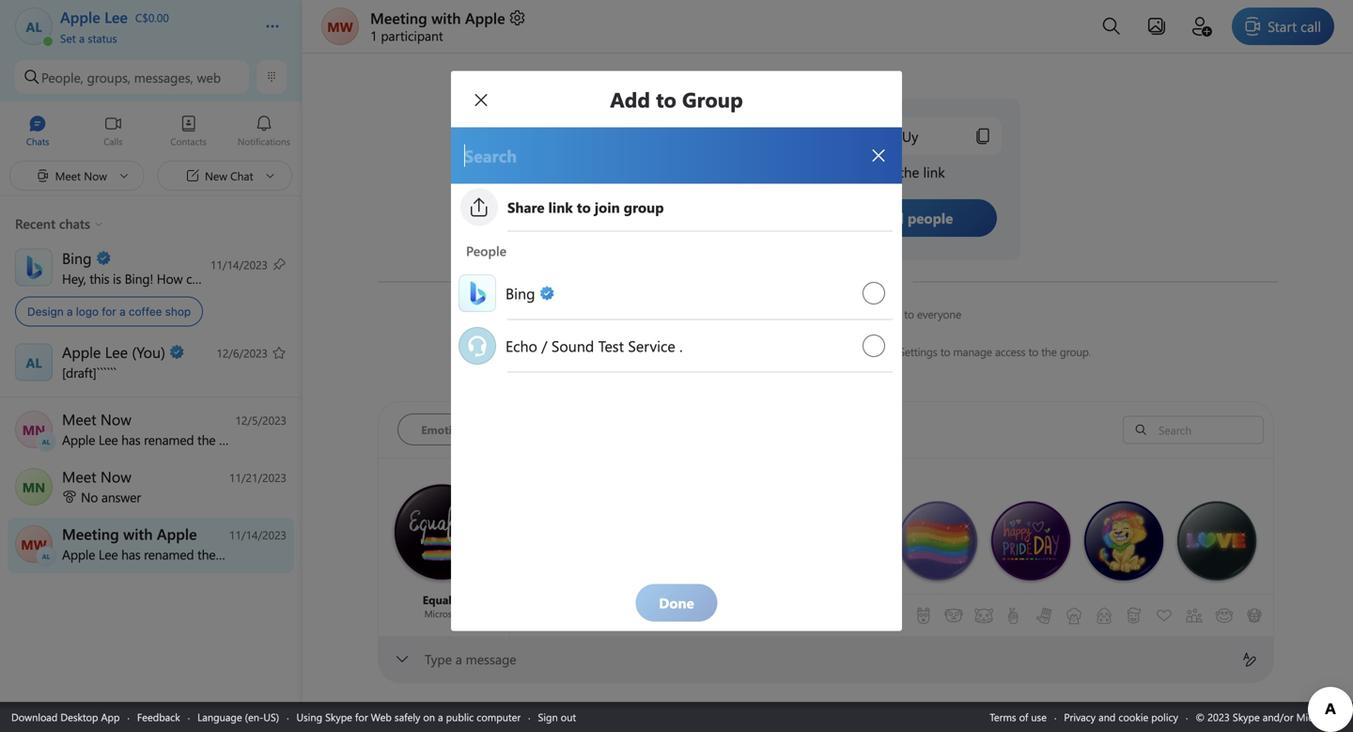 Task type: locate. For each thing, give the bounding box(es) containing it.
1 horizontal spatial apple
[[565, 344, 593, 359]]

type a message
[[425, 650, 517, 668]]

with
[[432, 8, 461, 28]]

``````
[[97, 364, 117, 381]]

1 horizontal spatial for
[[355, 710, 368, 724]]

to right the visible
[[904, 306, 914, 321]]

a left link.
[[806, 344, 811, 359]]

for left "web" at the bottom of the page
[[355, 710, 368, 724]]

type
[[425, 650, 452, 668]]

apple
[[465, 8, 505, 28], [695, 306, 723, 321], [565, 344, 593, 359]]

history
[[836, 306, 869, 321]]

gifs tab
[[506, 414, 608, 446]]

using
[[297, 710, 322, 724]]

to right settings
[[941, 344, 951, 359]]

echo
[[506, 336, 538, 356]]

sign
[[538, 710, 558, 724]]

apple for apple lee has made the chat history visible to everyone
[[695, 306, 723, 321]]

this right .
[[693, 344, 710, 359]]

this
[[89, 270, 109, 287], [693, 344, 710, 359]]

[draft] ``````
[[62, 364, 117, 381]]

1 horizontal spatial bing
[[506, 283, 535, 303]]

tab list
[[0, 106, 302, 158], [398, 414, 1090, 451], [518, 595, 1354, 636]]

0 horizontal spatial lee
[[596, 344, 612, 359]]

manage
[[954, 344, 993, 359]]

everyone
[[917, 306, 962, 321]]

0 horizontal spatial the
[[795, 306, 810, 321]]

joining
[[657, 344, 690, 359]]

0 vertical spatial lee
[[726, 306, 742, 321]]

terms of use
[[990, 710, 1047, 724]]

apple lee has made the chat history visible to everyone
[[695, 306, 962, 321]]

design
[[27, 305, 64, 318]]

using
[[777, 344, 803, 359]]

download
[[11, 710, 58, 724]]

echo / sound test service . button
[[506, 336, 854, 356]]

chat
[[813, 306, 833, 321]]

/
[[542, 336, 548, 356]]

to
[[904, 306, 914, 321], [853, 344, 863, 359], [941, 344, 951, 359], [1029, 344, 1039, 359]]

apple right with
[[465, 8, 505, 28]]

apple down bing button
[[695, 306, 723, 321]]

0 horizontal spatial this
[[89, 270, 109, 287]]

a right set
[[79, 31, 85, 46]]

0 horizontal spatial for
[[102, 305, 116, 318]]

1 vertical spatial tab list
[[398, 414, 1090, 451]]

using skype for web safely on a public computer link
[[297, 710, 521, 724]]

2 vertical spatial tab list
[[518, 595, 1354, 636]]

hey,
[[62, 270, 86, 287]]

people group
[[451, 236, 902, 373]]

lee
[[726, 306, 742, 321], [596, 344, 612, 359]]

1 vertical spatial search text field
[[1154, 422, 1259, 439]]

0 vertical spatial apple
[[465, 8, 505, 28]]

lee left 'enabled'
[[596, 344, 612, 359]]

desktop
[[61, 710, 98, 724]]

language
[[198, 710, 242, 724]]

a
[[79, 31, 85, 46], [67, 305, 73, 318], [119, 305, 126, 318], [806, 344, 811, 359], [456, 650, 462, 668], [438, 710, 443, 724]]

bing right is
[[125, 270, 150, 287]]

apple left test
[[565, 344, 593, 359]]

2 horizontal spatial apple
[[695, 306, 723, 321]]

the left the group.
[[1042, 344, 1057, 359]]

bing
[[125, 270, 150, 287], [506, 283, 535, 303]]

2 vertical spatial apple
[[565, 344, 593, 359]]

hey, this is bing ! how can i help you today?
[[62, 270, 309, 287]]

no
[[81, 488, 98, 506]]

out
[[561, 710, 576, 724]]

.
[[680, 336, 683, 356]]

people, groups, messages, web button
[[15, 60, 249, 94]]

0 horizontal spatial search text field
[[462, 143, 854, 168]]

visible
[[872, 306, 902, 321]]

download desktop app link
[[11, 710, 120, 724]]

1 vertical spatial this
[[693, 344, 710, 359]]

the
[[795, 306, 810, 321], [1042, 344, 1057, 359]]

0 vertical spatial this
[[89, 270, 109, 287]]

use
[[1031, 710, 1047, 724]]

1 vertical spatial apple
[[695, 306, 723, 321]]

stickers tab
[[614, 414, 715, 451]]

terms of use link
[[990, 710, 1047, 724]]

this left is
[[89, 270, 109, 287]]

privacy and cookie policy link
[[1064, 710, 1179, 724]]

meeting with apple button
[[370, 8, 527, 28]]

safely
[[395, 710, 421, 724]]

1 horizontal spatial lee
[[726, 306, 742, 321]]

1 vertical spatial the
[[1042, 344, 1057, 359]]

feedback
[[137, 710, 180, 724]]

1 vertical spatial lee
[[596, 344, 612, 359]]

the left chat
[[795, 306, 810, 321]]

for right logo
[[102, 305, 116, 318]]

can
[[186, 270, 206, 287]]

Search text field
[[462, 143, 854, 168], [1154, 422, 1259, 439]]

0 vertical spatial search text field
[[462, 143, 854, 168]]

bing up echo on the left top of the page
[[506, 283, 535, 303]]

lee left 'has'
[[726, 306, 742, 321]]

1 vertical spatial for
[[355, 710, 368, 724]]

meeting
[[370, 8, 427, 28]]

for
[[102, 305, 116, 318], [355, 710, 368, 724]]

1 horizontal spatial the
[[1042, 344, 1057, 359]]

shop
[[165, 305, 191, 318]]

to right the access
[[1029, 344, 1039, 359]]

language (en-us)
[[198, 710, 279, 724]]



Task type: vqa. For each thing, say whether or not it's contained in the screenshot.
Kids.
no



Task type: describe. For each thing, give the bounding box(es) containing it.
sign out
[[538, 710, 576, 724]]

has
[[745, 306, 762, 321]]

bing button
[[506, 283, 854, 304]]

apple for apple lee enabled joining this conversation using a link. go to group settings to manage access to the group.
[[565, 344, 593, 359]]

you
[[244, 270, 265, 287]]

coffee
[[129, 305, 162, 318]]

web
[[371, 710, 392, 724]]

lee for enabled joining this conversation using a link. go to group settings to manage access to the group.
[[596, 344, 612, 359]]

i
[[209, 270, 213, 287]]

!
[[150, 270, 153, 287]]

set a status
[[60, 31, 117, 46]]

logo
[[76, 305, 99, 318]]

a left the coffee
[[119, 305, 126, 318]]

messages,
[[134, 68, 193, 86]]

echo / sound test service .
[[506, 336, 683, 356]]

feedback link
[[137, 710, 180, 724]]

0 vertical spatial tab list
[[0, 106, 302, 158]]

sound
[[552, 336, 594, 356]]

terms
[[990, 710, 1017, 724]]

(en-
[[245, 710, 264, 724]]

no answer
[[81, 488, 141, 506]]

app
[[101, 710, 120, 724]]

made
[[764, 306, 792, 321]]

privacy and cookie policy
[[1064, 710, 1179, 724]]

set
[[60, 31, 76, 46]]

privacy
[[1064, 710, 1096, 724]]

skype
[[325, 710, 352, 724]]

0 horizontal spatial apple
[[465, 8, 505, 28]]

go
[[836, 344, 850, 359]]

1 horizontal spatial search text field
[[1154, 422, 1259, 439]]

group
[[866, 344, 896, 359]]

0 vertical spatial the
[[795, 306, 810, 321]]

0 vertical spatial for
[[102, 305, 116, 318]]

conversation
[[713, 344, 774, 359]]

sign out link
[[538, 710, 576, 724]]

to right "go"
[[853, 344, 863, 359]]

how
[[157, 270, 183, 287]]

meeting with apple
[[370, 8, 505, 28]]

policy
[[1152, 710, 1179, 724]]

public
[[446, 710, 474, 724]]

service
[[628, 336, 676, 356]]

download desktop app
[[11, 710, 120, 724]]

is
[[113, 270, 121, 287]]

web
[[197, 68, 221, 86]]

design a logo for a coffee shop
[[27, 305, 191, 318]]

a left logo
[[67, 305, 73, 318]]

us)
[[264, 710, 279, 724]]

lee for has made the chat history visible to everyone
[[726, 306, 742, 321]]

a right the on
[[438, 710, 443, 724]]

cookie
[[1119, 710, 1149, 724]]

today?
[[268, 270, 305, 287]]

enabled
[[615, 344, 654, 359]]

1 horizontal spatial this
[[693, 344, 710, 359]]

on
[[423, 710, 435, 724]]

of
[[1020, 710, 1029, 724]]

status
[[88, 31, 117, 46]]

using skype for web safely on a public computer
[[297, 710, 521, 724]]

groups,
[[87, 68, 131, 86]]

people, groups, messages, web
[[41, 68, 221, 86]]

link.
[[814, 344, 833, 359]]

a right type
[[456, 650, 462, 668]]

[draft]
[[62, 364, 97, 381]]

and
[[1099, 710, 1116, 724]]

no answer button
[[0, 461, 302, 516]]

access
[[995, 344, 1026, 359]]

bing inside button
[[506, 283, 535, 303]]

group.
[[1060, 344, 1092, 359]]

0 horizontal spatial bing
[[125, 270, 150, 287]]

help
[[216, 270, 241, 287]]

people,
[[41, 68, 83, 86]]

a inside button
[[79, 31, 85, 46]]

computer
[[477, 710, 521, 724]]

message
[[466, 650, 517, 668]]

set a status button
[[60, 26, 246, 46]]

Type a message text field
[[425, 650, 1228, 670]]

test
[[598, 336, 624, 356]]

apple lee enabled joining this conversation using a link. go to group settings to manage access to the group.
[[565, 344, 1092, 359]]

answer
[[101, 488, 141, 506]]

language (en-us) link
[[198, 710, 279, 724]]

settings
[[899, 344, 938, 359]]



